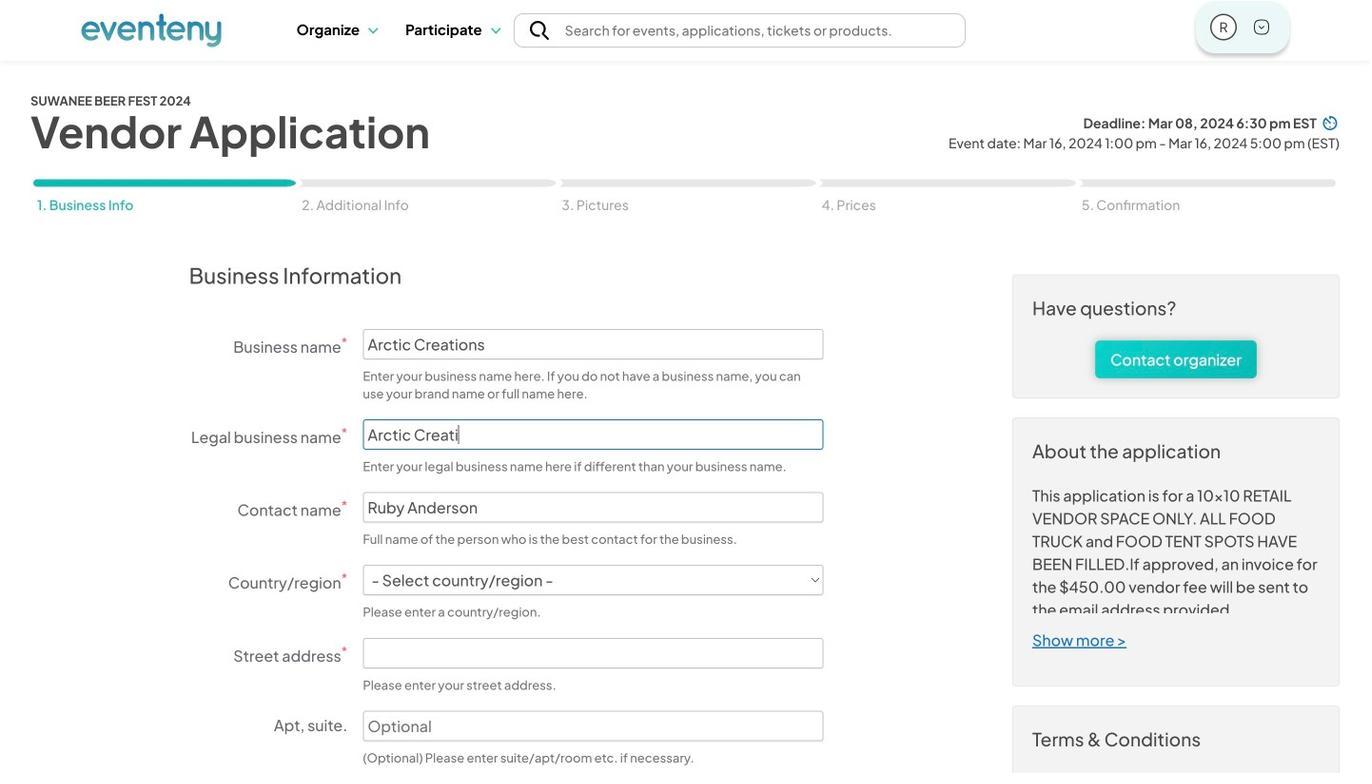 Task type: vqa. For each thing, say whether or not it's contained in the screenshot.
Ruby ELEMENT on the right top of the page
yes



Task type: locate. For each thing, give the bounding box(es) containing it.
main element
[[81, 0, 1290, 60]]

None text field
[[363, 329, 824, 360], [363, 420, 824, 450], [363, 329, 824, 360], [363, 420, 824, 450]]

ruby element
[[1212, 15, 1236, 39]]

None text field
[[363, 493, 824, 523], [363, 638, 824, 669], [363, 493, 824, 523], [363, 638, 824, 669]]



Task type: describe. For each thing, give the bounding box(es) containing it.
eventeny logo image
[[81, 13, 222, 48]]

search image
[[530, 21, 549, 40]]

Optional text field
[[363, 711, 824, 742]]



